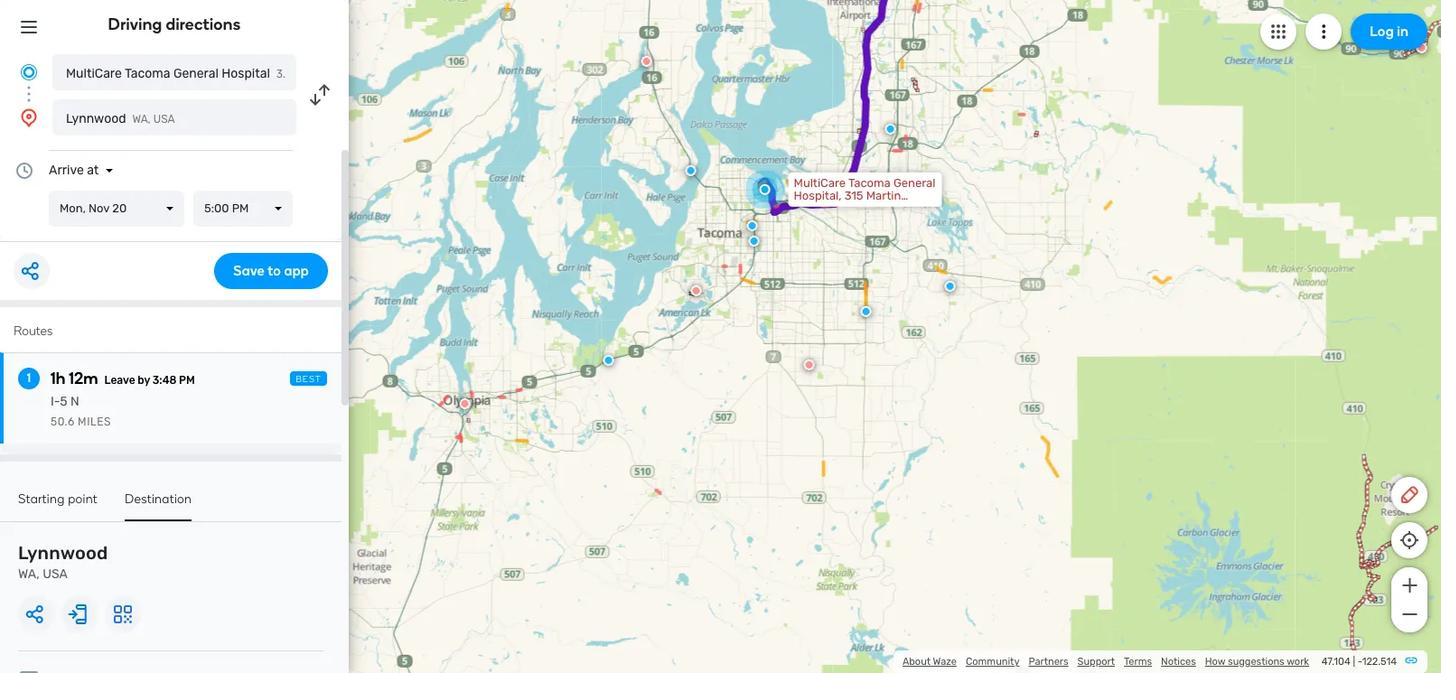 Task type: locate. For each thing, give the bounding box(es) containing it.
usa
[[153, 113, 175, 126], [43, 567, 68, 582]]

pencil image
[[1399, 485, 1421, 506]]

lynnwood wa, usa
[[66, 111, 175, 127], [18, 542, 108, 582]]

lynnwood down multicare
[[66, 111, 126, 127]]

0 vertical spatial road closed image
[[804, 360, 815, 370]]

0 vertical spatial pm
[[232, 202, 249, 215]]

at
[[87, 163, 99, 178]]

0 vertical spatial wa,
[[132, 113, 151, 126]]

destination
[[125, 492, 192, 507]]

i-
[[51, 394, 60, 409]]

mon,
[[60, 202, 86, 215]]

1 vertical spatial road closed image
[[691, 285, 702, 296]]

road closed image
[[804, 360, 815, 370], [460, 398, 471, 409]]

47.104
[[1322, 656, 1351, 668]]

pm right "5:00"
[[232, 202, 249, 215]]

12m
[[69, 369, 98, 389]]

usa down starting point button on the bottom left of the page
[[43, 567, 68, 582]]

general
[[173, 66, 219, 81]]

i-5 n 50.6 miles
[[51, 394, 111, 428]]

notices
[[1162, 656, 1197, 668]]

zoom in image
[[1399, 575, 1421, 597]]

support link
[[1078, 656, 1115, 668]]

0 horizontal spatial road closed image
[[460, 398, 471, 409]]

wa, down 'tacoma' in the left of the page
[[132, 113, 151, 126]]

lynnwood wa, usa down multicare
[[66, 111, 175, 127]]

pm right 3:48
[[179, 374, 195, 387]]

1 horizontal spatial wa,
[[132, 113, 151, 126]]

by
[[138, 374, 150, 387]]

1 vertical spatial road closed image
[[460, 398, 471, 409]]

lynnwood down starting point button on the bottom left of the page
[[18, 542, 108, 564]]

wa, down starting point button on the bottom left of the page
[[18, 567, 40, 582]]

work
[[1287, 656, 1310, 668]]

road closed image
[[641, 56, 652, 67], [691, 285, 702, 296]]

computer image
[[18, 670, 40, 673]]

multicare tacoma general hospital button
[[52, 54, 297, 90]]

starting
[[18, 492, 65, 507]]

tacoma
[[125, 66, 170, 81]]

1 vertical spatial pm
[[179, 374, 195, 387]]

pm inside list box
[[232, 202, 249, 215]]

1 horizontal spatial pm
[[232, 202, 249, 215]]

link image
[[1405, 654, 1419, 668]]

police image
[[885, 124, 896, 135], [747, 220, 758, 231], [749, 236, 760, 247]]

0 horizontal spatial wa,
[[18, 567, 40, 582]]

terms link
[[1125, 656, 1153, 668]]

5:00
[[204, 202, 229, 215]]

wa,
[[132, 113, 151, 126], [18, 567, 40, 582]]

police image
[[686, 165, 697, 176], [945, 281, 956, 292], [861, 306, 872, 317], [603, 355, 614, 366]]

support
[[1078, 656, 1115, 668]]

1 horizontal spatial road closed image
[[804, 360, 815, 370]]

lynnwood
[[66, 111, 126, 127], [18, 542, 108, 564]]

zoom out image
[[1399, 604, 1421, 626]]

pm
[[232, 202, 249, 215], [179, 374, 195, 387]]

|
[[1354, 656, 1356, 668]]

-
[[1358, 656, 1363, 668]]

0 horizontal spatial road closed image
[[641, 56, 652, 67]]

0 vertical spatial usa
[[153, 113, 175, 126]]

suggestions
[[1229, 656, 1285, 668]]

starting point button
[[18, 492, 98, 520]]

about
[[903, 656, 931, 668]]

0 horizontal spatial usa
[[43, 567, 68, 582]]

0 horizontal spatial pm
[[179, 374, 195, 387]]

arrive at
[[49, 163, 99, 178]]

partners
[[1029, 656, 1069, 668]]

1 horizontal spatial usa
[[153, 113, 175, 126]]

usa down the multicare tacoma general hospital
[[153, 113, 175, 126]]

multicare tacoma general hospital
[[66, 66, 270, 81]]

122.514
[[1363, 656, 1398, 668]]

terms
[[1125, 656, 1153, 668]]

routes
[[14, 324, 53, 339]]

partners link
[[1029, 656, 1069, 668]]

lynnwood wa, usa down starting point button on the bottom left of the page
[[18, 542, 108, 582]]

clock image
[[14, 160, 35, 182]]



Task type: describe. For each thing, give the bounding box(es) containing it.
5:00 pm
[[204, 202, 249, 215]]

50.6
[[51, 416, 75, 428]]

1h
[[51, 369, 65, 389]]

1h 12m leave by 3:48 pm
[[51, 369, 195, 389]]

1
[[27, 371, 31, 386]]

hospital
[[222, 66, 270, 81]]

destination button
[[125, 492, 192, 522]]

1 vertical spatial police image
[[747, 220, 758, 231]]

directions
[[166, 14, 241, 34]]

pm inside 1h 12m leave by 3:48 pm
[[179, 374, 195, 387]]

mon, nov 20 list box
[[49, 191, 184, 227]]

1 vertical spatial lynnwood wa, usa
[[18, 542, 108, 582]]

miles
[[78, 416, 111, 428]]

3:48
[[153, 374, 177, 387]]

mon, nov 20
[[60, 202, 127, 215]]

5:00 pm list box
[[193, 191, 293, 227]]

0 vertical spatial lynnwood
[[66, 111, 126, 127]]

1 vertical spatial lynnwood
[[18, 542, 108, 564]]

1 vertical spatial wa,
[[18, 567, 40, 582]]

2 vertical spatial police image
[[749, 236, 760, 247]]

starting point
[[18, 492, 98, 507]]

about waze community partners support terms notices how suggestions work
[[903, 656, 1310, 668]]

nov
[[89, 202, 110, 215]]

how suggestions work link
[[1206, 656, 1310, 668]]

location image
[[18, 107, 40, 128]]

driving
[[108, 14, 162, 34]]

arrive
[[49, 163, 84, 178]]

how
[[1206, 656, 1226, 668]]

community
[[966, 656, 1020, 668]]

5
[[60, 394, 68, 409]]

best
[[296, 374, 322, 385]]

0 vertical spatial police image
[[885, 124, 896, 135]]

20
[[112, 202, 127, 215]]

notices link
[[1162, 656, 1197, 668]]

waze
[[933, 656, 957, 668]]

0 vertical spatial road closed image
[[641, 56, 652, 67]]

0 vertical spatial lynnwood wa, usa
[[66, 111, 175, 127]]

47.104 | -122.514
[[1322, 656, 1398, 668]]

community link
[[966, 656, 1020, 668]]

1 horizontal spatial road closed image
[[691, 285, 702, 296]]

current location image
[[18, 61, 40, 83]]

driving directions
[[108, 14, 241, 34]]

1 vertical spatial usa
[[43, 567, 68, 582]]

multicare
[[66, 66, 122, 81]]

point
[[68, 492, 98, 507]]

leave
[[104, 374, 135, 387]]

about waze link
[[903, 656, 957, 668]]

n
[[71, 394, 79, 409]]



Task type: vqa. For each thing, say whether or not it's contained in the screenshot.
the bottommost police icon
yes



